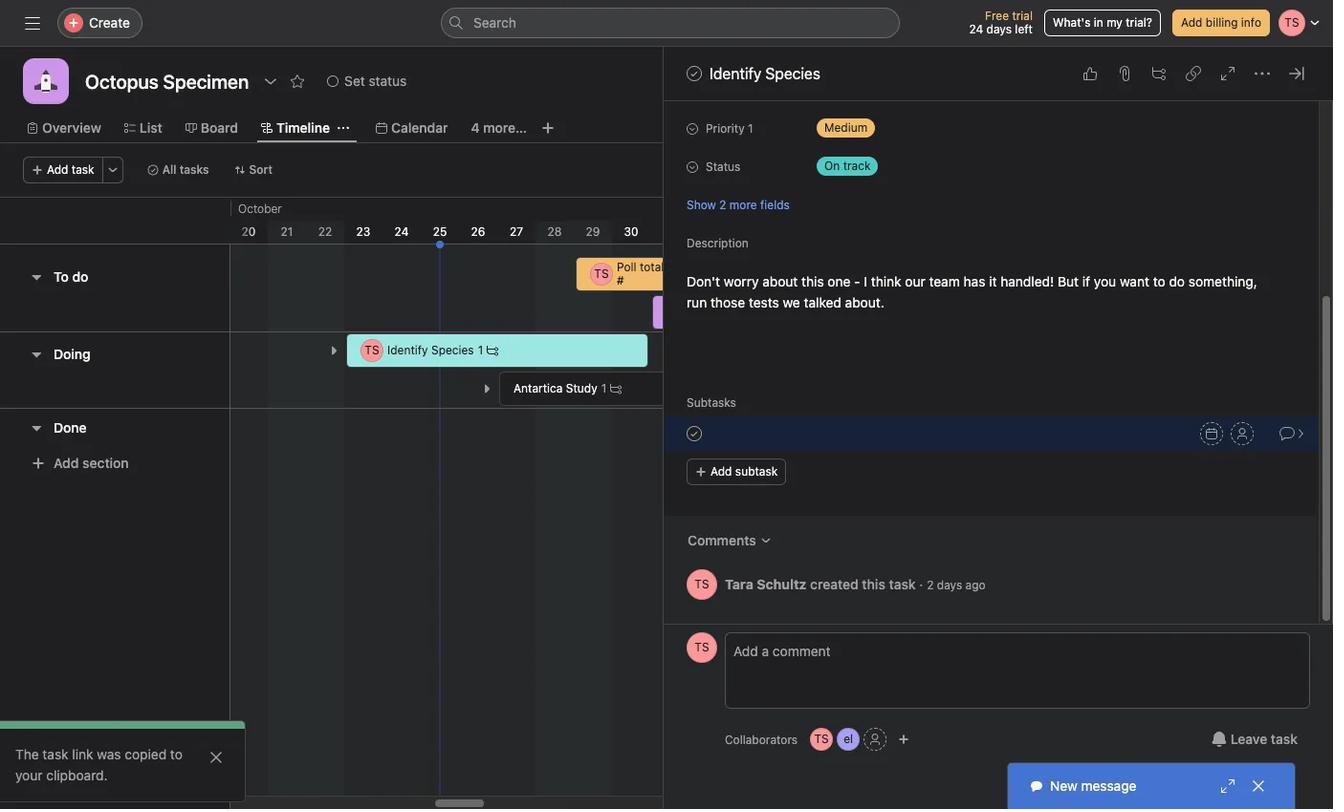 Task type: locate. For each thing, give the bounding box(es) containing it.
1 vertical spatial close image
[[1251, 779, 1266, 795]]

overview
[[42, 120, 101, 136]]

0 horizontal spatial this
[[801, 273, 824, 290]]

ts for top the ts button
[[695, 578, 709, 592]]

team
[[929, 273, 960, 290]]

days inside free trial 24 days left
[[986, 22, 1012, 36]]

0 horizontal spatial identify species
[[387, 343, 474, 358]]

24
[[969, 22, 983, 36], [395, 225, 409, 239]]

add tab image
[[540, 120, 556, 136]]

this inside the don't worry about this one - i think our team has it handled! but if you want to do something, run those tests we talked about.
[[801, 273, 824, 290]]

leftcount image up show subtasks for task antartica study icon
[[487, 345, 498, 357]]

add inside add task button
[[47, 163, 68, 177]]

to
[[1153, 273, 1165, 290], [170, 747, 183, 763]]

1 horizontal spatial identify
[[710, 65, 762, 82]]

show subtasks for task antartica study image
[[481, 383, 492, 395]]

new message
[[1050, 778, 1137, 795]]

total
[[640, 260, 664, 274]]

add inside add subtask 'button'
[[711, 465, 732, 479]]

main content inside identify species dialog
[[664, 0, 1319, 624]]

this
[[801, 273, 824, 290], [862, 576, 885, 592]]

2 horizontal spatial 1
[[748, 121, 753, 136]]

do inside button
[[72, 269, 88, 285]]

to inside the task link was copied to your clipboard.
[[170, 747, 183, 763]]

1 vertical spatial leftcount image
[[610, 383, 622, 395]]

0 horizontal spatial to
[[170, 747, 183, 763]]

el
[[844, 733, 853, 747]]

completed checkbox down search "list box"
[[683, 62, 706, 85]]

identify
[[710, 65, 762, 82], [387, 343, 428, 358]]

0 vertical spatial species
[[766, 65, 820, 82]]

task inside button
[[1271, 732, 1298, 748]]

1 horizontal spatial this
[[862, 576, 885, 592]]

it
[[989, 273, 997, 290]]

26
[[471, 225, 485, 239]]

my
[[1107, 15, 1123, 30]]

board link
[[185, 118, 238, 139]]

leave
[[1230, 732, 1267, 748]]

0 vertical spatial identify
[[710, 65, 762, 82]]

days left the left
[[986, 22, 1012, 36]]

0 horizontal spatial do
[[72, 269, 88, 285]]

2
[[719, 197, 726, 212], [927, 578, 934, 592]]

days inside tara schultz created this task · 2 days ago
[[937, 578, 962, 592]]

calendar link
[[376, 118, 448, 139]]

add
[[1181, 15, 1202, 30], [47, 163, 68, 177], [54, 455, 79, 471], [711, 465, 732, 479]]

collapse task list for the section to do image
[[29, 270, 44, 285]]

link
[[72, 747, 93, 763]]

do
[[72, 269, 88, 285], [1169, 273, 1185, 290]]

show options image
[[263, 74, 278, 89]]

poll
[[617, 260, 637, 274]]

1 right study
[[601, 382, 607, 396]]

0 vertical spatial 2
[[719, 197, 726, 212]]

do inside the don't worry about this one - i think our team has it handled! but if you want to do something, run those tests we talked about.
[[1169, 273, 1185, 290]]

1 horizontal spatial days
[[986, 22, 1012, 36]]

1 horizontal spatial leftcount image
[[610, 383, 622, 395]]

0 horizontal spatial 1
[[478, 343, 483, 358]]

1 vertical spatial identify
[[387, 343, 428, 358]]

1 horizontal spatial 24
[[969, 22, 983, 36]]

Completed checkbox
[[683, 62, 706, 85], [683, 423, 706, 446]]

1 horizontal spatial 1
[[601, 382, 607, 396]]

1 vertical spatial days
[[937, 578, 962, 592]]

main content
[[664, 0, 1319, 624]]

1 up show subtasks for task antartica study icon
[[478, 343, 483, 358]]

2 vertical spatial 1
[[601, 382, 607, 396]]

1 horizontal spatial species
[[766, 65, 820, 82]]

1 vertical spatial identify species
[[387, 343, 474, 358]]

to right want
[[1153, 273, 1165, 290]]

collaborators
[[725, 733, 798, 747]]

tara schultz created this task · 2 days ago
[[725, 576, 986, 592]]

24 inside free trial 24 days left
[[969, 22, 983, 36]]

1 horizontal spatial 2
[[927, 578, 934, 592]]

completed image
[[683, 62, 706, 85]]

0 vertical spatial 24
[[969, 22, 983, 36]]

task
[[72, 163, 94, 177], [889, 576, 916, 592], [1271, 732, 1298, 748], [42, 747, 68, 763]]

set
[[344, 73, 365, 89]]

1 vertical spatial completed checkbox
[[683, 423, 706, 446]]

0 horizontal spatial 24
[[395, 225, 409, 239]]

copied
[[125, 747, 167, 763]]

1 vertical spatial this
[[862, 576, 885, 592]]

add left "subtask"
[[711, 465, 732, 479]]

add section button
[[23, 447, 136, 481]]

0 horizontal spatial identify
[[387, 343, 428, 358]]

worry
[[724, 273, 759, 290]]

0 vertical spatial identify species
[[710, 65, 820, 82]]

leftcount image right study
[[610, 383, 622, 395]]

23
[[356, 225, 370, 239]]

create button
[[57, 8, 142, 38]]

add left billing
[[1181, 15, 1202, 30]]

main content containing don't worry about this one - i think our team has it handled! but if you want to do something, run those tests we talked about.
[[664, 0, 1319, 624]]

status
[[706, 160, 740, 174]]

0 horizontal spatial leftcount image
[[487, 345, 498, 357]]

0 horizontal spatial days
[[937, 578, 962, 592]]

1 vertical spatial to
[[170, 747, 183, 763]]

antartica study
[[514, 382, 597, 396]]

task left "link"
[[42, 747, 68, 763]]

medium
[[824, 120, 867, 135]]

0 vertical spatial to
[[1153, 273, 1165, 290]]

ts
[[594, 267, 609, 281], [365, 343, 379, 358], [695, 578, 709, 592], [695, 641, 709, 655], [814, 733, 829, 747]]

0 horizontal spatial 2
[[719, 197, 726, 212]]

more…
[[483, 120, 527, 136]]

medium button
[[809, 115, 924, 142]]

4 more…
[[471, 120, 527, 136]]

show
[[687, 197, 716, 212]]

leftcount image
[[487, 345, 498, 357], [610, 383, 622, 395]]

task for the task link was copied to your clipboard.
[[42, 747, 68, 763]]

task for add task
[[72, 163, 94, 177]]

add billing info button
[[1172, 10, 1270, 36]]

1 horizontal spatial to
[[1153, 273, 1165, 290]]

task left · at the right bottom of page
[[889, 576, 916, 592]]

do right want
[[1169, 273, 1185, 290]]

left
[[1015, 22, 1033, 36]]

attachments: add a file to this task, identify species image
[[1117, 66, 1132, 81]]

close image right copied
[[208, 751, 224, 766]]

info
[[1241, 15, 1261, 30]]

2 left "more"
[[719, 197, 726, 212]]

2 right · at the right bottom of page
[[927, 578, 934, 592]]

search list box
[[441, 8, 900, 38]]

close details image
[[1289, 66, 1304, 81]]

days left ago
[[937, 578, 962, 592]]

add down overview link
[[47, 163, 68, 177]]

leave task
[[1230, 732, 1298, 748]]

i
[[864, 273, 867, 290]]

do right to
[[72, 269, 88, 285]]

this for one
[[801, 273, 824, 290]]

search button
[[441, 8, 900, 38]]

ts for bottom the ts button
[[814, 733, 829, 747]]

1 vertical spatial species
[[431, 343, 474, 358]]

the
[[15, 747, 39, 763]]

collapse task list for the section done image
[[29, 420, 44, 436]]

ts inside main content
[[695, 578, 709, 592]]

None text field
[[80, 64, 254, 98]]

2 vertical spatial ts button
[[810, 729, 833, 752]]

0 likes. click to like this task image
[[1083, 66, 1098, 81]]

don't
[[687, 273, 720, 290]]

add inside the add section 'button'
[[54, 455, 79, 471]]

task left more actions image
[[72, 163, 94, 177]]

2 inside button
[[719, 197, 726, 212]]

done button
[[54, 411, 87, 445]]

show 2 more fields button
[[687, 196, 790, 214]]

task right leave
[[1271, 732, 1298, 748]]

0 vertical spatial 1
[[748, 121, 753, 136]]

expand sidebar image
[[25, 15, 40, 31]]

completed image
[[683, 423, 706, 446]]

1 horizontal spatial do
[[1169, 273, 1185, 290]]

what's in my trial?
[[1053, 15, 1152, 30]]

billing
[[1206, 15, 1238, 30]]

rocket image
[[34, 70, 57, 93]]

one
[[828, 273, 851, 290]]

1 vertical spatial ts button
[[687, 633, 717, 664]]

completed checkbox down the subtasks
[[683, 423, 706, 446]]

create
[[89, 14, 130, 31]]

0 vertical spatial this
[[801, 273, 824, 290]]

close image
[[208, 751, 224, 766], [1251, 779, 1266, 795]]

24 left 25
[[395, 225, 409, 239]]

identify right the show subtasks for task identify species "image"
[[387, 343, 428, 358]]

close image right expand new message image
[[1251, 779, 1266, 795]]

poll total #
[[617, 260, 664, 288]]

24 left the free
[[969, 22, 983, 36]]

25
[[433, 225, 447, 239]]

to right copied
[[170, 747, 183, 763]]

this up 'talked'
[[801, 273, 824, 290]]

·
[[919, 576, 923, 592]]

on track button
[[809, 153, 924, 180]]

about.
[[845, 295, 884, 311]]

add inside add billing info button
[[1181, 15, 1202, 30]]

has
[[964, 273, 985, 290]]

1 horizontal spatial identify species
[[710, 65, 820, 82]]

1 vertical spatial 1
[[478, 343, 483, 358]]

add for add task
[[47, 163, 68, 177]]

more
[[729, 197, 757, 212]]

leave task button
[[1199, 723, 1310, 757]]

completed checkbox inside main content
[[683, 423, 706, 446]]

priority 1
[[706, 121, 753, 136]]

0 vertical spatial completed checkbox
[[683, 62, 706, 85]]

full screen image
[[1220, 66, 1236, 81]]

1 right priority
[[748, 121, 753, 136]]

days
[[986, 22, 1012, 36], [937, 578, 962, 592]]

0 vertical spatial days
[[986, 22, 1012, 36]]

add down done button
[[54, 455, 79, 471]]

1 vertical spatial 2
[[927, 578, 934, 592]]

2 completed checkbox from the top
[[683, 423, 706, 446]]

identify right completed icon on the right of the page
[[710, 65, 762, 82]]

0 horizontal spatial close image
[[208, 751, 224, 766]]

identify species dialog
[[664, 0, 1333, 810]]

1 horizontal spatial close image
[[1251, 779, 1266, 795]]

this right created
[[862, 576, 885, 592]]

task inside button
[[72, 163, 94, 177]]

task inside the task link was copied to your clipboard.
[[42, 747, 68, 763]]

done
[[54, 419, 87, 436]]

tara
[[725, 576, 753, 592]]

0 vertical spatial leftcount image
[[487, 345, 498, 357]]

0 horizontal spatial species
[[431, 343, 474, 358]]



Task type: describe. For each thing, give the bounding box(es) containing it.
status
[[369, 73, 407, 89]]

29
[[586, 225, 600, 239]]

show 2 more fields
[[687, 197, 790, 212]]

doing
[[54, 346, 91, 362]]

0 vertical spatial ts button
[[687, 570, 717, 601]]

more actions for this task image
[[1255, 66, 1270, 81]]

more actions image
[[107, 164, 118, 176]]

4 more… button
[[471, 118, 527, 139]]

ago
[[965, 578, 986, 592]]

copy task link image
[[1186, 66, 1201, 81]]

add billing info
[[1181, 15, 1261, 30]]

run
[[687, 295, 707, 311]]

identify inside dialog
[[710, 65, 762, 82]]

-
[[854, 273, 860, 290]]

section
[[82, 455, 129, 471]]

free
[[985, 9, 1009, 23]]

20
[[242, 225, 256, 239]]

species inside dialog
[[766, 65, 820, 82]]

1 vertical spatial 24
[[395, 225, 409, 239]]

30
[[624, 225, 638, 239]]

list
[[139, 120, 162, 136]]

was
[[97, 747, 121, 763]]

october
[[238, 202, 282, 216]]

trial
[[1012, 9, 1033, 23]]

add or remove collaborators image
[[898, 734, 910, 746]]

all tasks button
[[138, 157, 218, 184]]

priority
[[706, 121, 745, 136]]

collapse task list for the section doing image
[[29, 347, 44, 362]]

task for leave task
[[1271, 732, 1298, 748]]

schultz
[[757, 576, 807, 592]]

set status
[[344, 73, 407, 89]]

trial?
[[1126, 15, 1152, 30]]

add for add subtask
[[711, 465, 732, 479]]

add subtask
[[711, 465, 778, 479]]

1 for antartica study
[[601, 382, 607, 396]]

think
[[871, 273, 901, 290]]

set status button
[[319, 68, 415, 95]]

this for task
[[862, 576, 885, 592]]

your
[[15, 768, 43, 784]]

antartica
[[514, 382, 563, 396]]

to inside the don't worry about this one - i think our team has it handled! but if you want to do something, run those tests we talked about.
[[1153, 273, 1165, 290]]

list link
[[124, 118, 162, 139]]

what's
[[1053, 15, 1091, 30]]

about
[[762, 273, 798, 290]]

you
[[1094, 273, 1116, 290]]

add for add section
[[54, 455, 79, 471]]

28
[[548, 225, 562, 239]]

1 inside main content
[[748, 121, 753, 136]]

we
[[783, 295, 800, 311]]

but
[[1058, 273, 1079, 290]]

31
[[663, 225, 676, 239]]

21
[[281, 225, 293, 239]]

sort
[[249, 163, 273, 177]]

something,
[[1189, 273, 1257, 290]]

calendar
[[391, 120, 448, 136]]

those
[[711, 295, 745, 311]]

add for add billing info
[[1181, 15, 1202, 30]]

created
[[810, 576, 859, 592]]

talked
[[804, 295, 841, 311]]

fields
[[760, 197, 790, 212]]

don't worry about this one - i think our team has it handled! but if you want to do something, run those tests we talked about.
[[687, 273, 1261, 311]]

all tasks
[[162, 163, 209, 177]]

comments
[[688, 533, 756, 549]]

expand new message image
[[1220, 779, 1236, 795]]

handled!
[[1000, 273, 1054, 290]]

tab actions image
[[338, 122, 349, 134]]

27
[[510, 225, 523, 239]]

22
[[318, 225, 332, 239]]

to
[[54, 269, 69, 285]]

add section
[[54, 455, 129, 471]]

on
[[824, 159, 840, 173]]

description
[[687, 236, 749, 251]]

timeline
[[276, 120, 330, 136]]

to do
[[54, 269, 88, 285]]

ts for the middle the ts button
[[695, 641, 709, 655]]

tasks
[[179, 163, 209, 177]]

to do button
[[54, 260, 88, 295]]

the task link was copied to your clipboard.
[[15, 747, 183, 784]]

add task
[[47, 163, 94, 177]]

1 completed checkbox from the top
[[683, 62, 706, 85]]

subtask
[[735, 465, 778, 479]]

board
[[201, 120, 238, 136]]

our
[[905, 273, 925, 290]]

identify species inside dialog
[[710, 65, 820, 82]]

task inside main content
[[889, 576, 916, 592]]

leftcount image for antartica study
[[610, 383, 622, 395]]

tara schultz link
[[725, 576, 807, 592]]

1 for identify species
[[478, 343, 483, 358]]

tests
[[749, 295, 779, 311]]

add subtask image
[[1151, 66, 1167, 81]]

show subtasks for task identify species image
[[328, 345, 339, 357]]

4
[[471, 120, 480, 136]]

el button
[[837, 729, 860, 752]]

comments button
[[675, 524, 784, 558]]

leftcount image for identify species
[[487, 345, 498, 357]]

free trial 24 days left
[[969, 9, 1033, 36]]

#
[[617, 273, 624, 288]]

overview link
[[27, 118, 101, 139]]

want
[[1120, 273, 1149, 290]]

on track
[[824, 159, 871, 173]]

0 vertical spatial close image
[[208, 751, 224, 766]]

2 inside tara schultz created this task · 2 days ago
[[927, 578, 934, 592]]

add to starred image
[[290, 74, 305, 89]]



Task type: vqa. For each thing, say whether or not it's contained in the screenshot.
prominent icon
no



